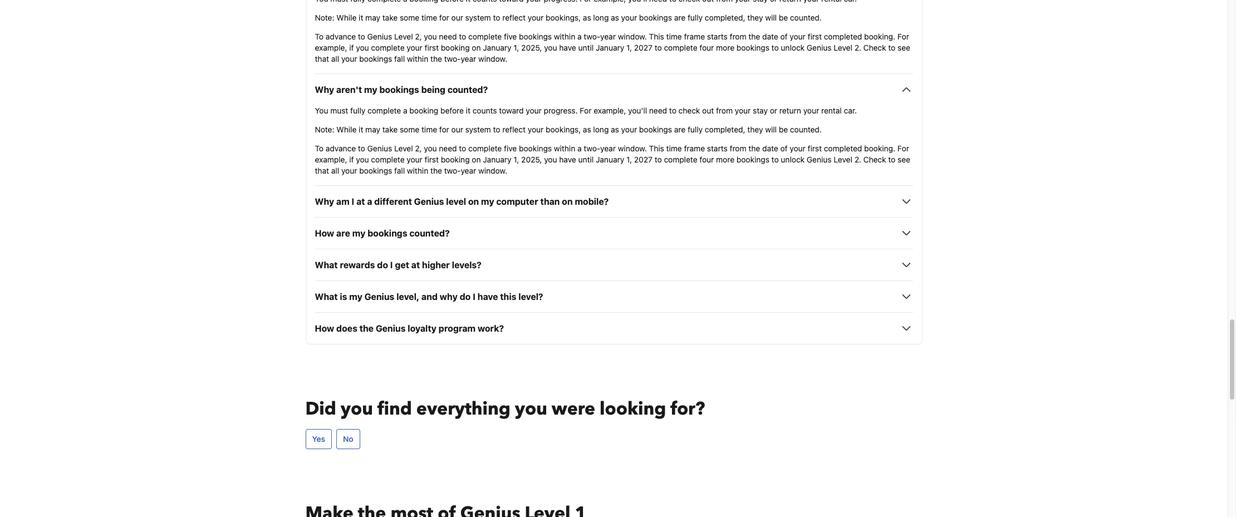 Task type: locate. For each thing, give the bounding box(es) containing it.
1 vertical spatial advance
[[326, 144, 356, 153]]

0 vertical spatial counted.
[[790, 13, 822, 22]]

they
[[747, 13, 763, 22], [747, 125, 763, 134]]

does
[[336, 324, 357, 334]]

on
[[472, 43, 481, 53], [472, 155, 481, 164], [468, 197, 479, 207], [562, 197, 573, 207]]

1 vertical spatial i
[[390, 260, 393, 270]]

2 check from the top
[[863, 155, 886, 164]]

2 why from the top
[[315, 197, 334, 207]]

2 they from the top
[[747, 125, 763, 134]]

are
[[674, 13, 686, 22], [674, 125, 686, 134], [336, 228, 350, 238]]

2027 down you'll
[[634, 155, 653, 164]]

1 while from the top
[[336, 13, 357, 22]]

example, up aren't at the left top of page
[[315, 43, 347, 53]]

1 vertical spatial are
[[674, 125, 686, 134]]

1 vertical spatial example,
[[594, 106, 626, 115]]

advance
[[326, 32, 356, 41], [326, 144, 356, 153]]

2 will from the top
[[765, 125, 777, 134]]

0 vertical spatial note: while it may take some time for our system to reflect your bookings, as long as your bookings are fully completed, they will be counted.
[[315, 13, 822, 22]]

time
[[421, 13, 437, 22], [666, 32, 682, 41], [421, 125, 437, 134], [666, 144, 682, 153]]

1 will from the top
[[765, 13, 777, 22]]

my right aren't at the left top of page
[[364, 85, 377, 95]]

how for how are my bookings counted?
[[315, 228, 334, 238]]

until
[[578, 43, 594, 53], [578, 155, 594, 164]]

will
[[765, 13, 777, 22], [765, 125, 777, 134]]

counts
[[473, 106, 497, 115]]

booking
[[441, 43, 470, 53], [409, 106, 438, 115], [441, 155, 470, 164]]

this
[[500, 292, 516, 302]]

1 vertical spatial booking.
[[864, 144, 895, 153]]

advance up aren't at the left top of page
[[326, 32, 356, 41]]

0 vertical spatial will
[[765, 13, 777, 22]]

genius
[[367, 32, 392, 41], [807, 43, 832, 53], [367, 144, 392, 153], [807, 155, 832, 164], [414, 197, 444, 207], [364, 292, 394, 302], [376, 324, 406, 334]]

0 vertical spatial to advance to genius level 2, you need to complete five bookings within a two-year window. this time frame starts from the date of your first completed booking. for example, if you complete your first booking on january 1, 2025, you have until january 1, 2027 to complete four more bookings to unlock genius level 2. check to see that all your bookings fall within the two-year window.
[[315, 32, 910, 64]]

year up why am i at a different genius level on my computer than on mobile?
[[461, 166, 476, 176]]

a inside dropdown button
[[367, 197, 372, 207]]

what rewards do i get at higher levels?
[[315, 260, 482, 270]]

0 vertical spatial do
[[377, 260, 388, 270]]

example, down why aren't my bookings being counted? dropdown button
[[594, 106, 626, 115]]

1 vertical spatial from
[[716, 106, 733, 115]]

0 vertical spatial that
[[315, 54, 329, 64]]

why up you
[[315, 85, 334, 95]]

how does the genius loyalty program work? button
[[315, 322, 913, 335]]

0 vertical spatial from
[[730, 32, 746, 41]]

1 vertical spatial more
[[716, 155, 734, 164]]

what left "is"
[[315, 292, 338, 302]]

2 how from the top
[[315, 324, 334, 334]]

1 vertical spatial 2.
[[855, 155, 861, 164]]

i right am
[[352, 197, 354, 207]]

2 of from the top
[[780, 144, 788, 153]]

bookings,
[[546, 13, 581, 22], [546, 125, 581, 134]]

2 may from the top
[[365, 125, 380, 134]]

my up rewards
[[352, 228, 365, 238]]

1 fall from the top
[[394, 54, 405, 64]]

1 unlock from the top
[[781, 43, 805, 53]]

unlock
[[781, 43, 805, 53], [781, 155, 805, 164]]

0 vertical spatial all
[[331, 54, 339, 64]]

progress.
[[544, 106, 578, 115]]

0 vertical spatial what
[[315, 260, 338, 270]]

1 vertical spatial starts
[[707, 144, 728, 153]]

example, up am
[[315, 155, 347, 164]]

1 vertical spatial have
[[559, 155, 576, 164]]

long
[[593, 13, 609, 22], [593, 125, 609, 134]]

until up mobile?
[[578, 155, 594, 164]]

0 vertical spatial for
[[439, 13, 449, 22]]

for
[[897, 32, 909, 41], [580, 106, 592, 115], [897, 144, 909, 153]]

1 five from the top
[[504, 32, 517, 41]]

may
[[365, 13, 380, 22], [365, 125, 380, 134]]

starts
[[707, 32, 728, 41], [707, 144, 728, 153]]

be
[[779, 13, 788, 22], [779, 125, 788, 134]]

1 what from the top
[[315, 260, 338, 270]]

to
[[315, 32, 323, 41], [315, 144, 323, 153]]

2 bookings, from the top
[[546, 125, 581, 134]]

see
[[898, 43, 910, 53], [898, 155, 910, 164]]

computer
[[496, 197, 538, 207]]

reflect
[[502, 13, 526, 22], [502, 125, 526, 134]]

than
[[540, 197, 560, 207]]

to advance to genius level 2, you need to complete five bookings within a two-year window. this time frame starts from the date of your first completed booking. for example, if you complete your first booking on january 1, 2025, you have until january 1, 2027 to complete four more bookings to unlock genius level 2. check to see that all your bookings fall within the two-year window. up why aren't my bookings being counted? dropdown button
[[315, 32, 910, 64]]

1 vertical spatial how
[[315, 324, 334, 334]]

within
[[554, 32, 575, 41], [407, 54, 428, 64], [554, 144, 575, 153], [407, 166, 428, 176]]

1 vertical spatial completed
[[824, 144, 862, 153]]

0 vertical spatial unlock
[[781, 43, 805, 53]]

to advance to genius level 2, you need to complete five bookings within a two-year window. this time frame starts from the date of your first completed booking. for example, if you complete your first booking on january 1, 2025, you have until january 1, 2027 to complete four more bookings to unlock genius level 2. check to see that all your bookings fall within the two-year window.
[[315, 32, 910, 64], [315, 144, 910, 176]]

or
[[770, 106, 777, 115]]

what for what rewards do i get at higher levels?
[[315, 260, 338, 270]]

at
[[356, 197, 365, 207], [411, 260, 420, 270]]

my for level,
[[349, 292, 362, 302]]

while
[[336, 13, 357, 22], [336, 125, 357, 134]]

0 vertical spatial at
[[356, 197, 365, 207]]

2 completed, from the top
[[705, 125, 745, 134]]

1 vertical spatial 2,
[[415, 144, 422, 153]]

what
[[315, 260, 338, 270], [315, 292, 338, 302]]

0 vertical spatial more
[[716, 43, 734, 53]]

1 vertical spatial while
[[336, 125, 357, 134]]

at right get
[[411, 260, 420, 270]]

0 vertical spatial booking.
[[864, 32, 895, 41]]

all up aren't at the left top of page
[[331, 54, 339, 64]]

booking up being
[[441, 43, 470, 53]]

yes button
[[305, 429, 332, 450]]

0 vertical spatial 2025,
[[521, 43, 542, 53]]

2 for from the top
[[439, 125, 449, 134]]

fall
[[394, 54, 405, 64], [394, 166, 405, 176]]

2 completed from the top
[[824, 144, 862, 153]]

2027 up why aren't my bookings being counted? dropdown button
[[634, 43, 653, 53]]

0 vertical spatial to
[[315, 32, 323, 41]]

0 vertical spatial they
[[747, 13, 763, 22]]

frame
[[684, 32, 705, 41], [684, 144, 705, 153]]

2 frame from the top
[[684, 144, 705, 153]]

of
[[780, 32, 788, 41], [780, 144, 788, 153]]

1 vertical spatial 2025,
[[521, 155, 542, 164]]

1 vertical spatial counted.
[[790, 125, 822, 134]]

0 vertical spatial 2027
[[634, 43, 653, 53]]

1 how from the top
[[315, 228, 334, 238]]

1 vertical spatial note:
[[315, 125, 334, 134]]

0 vertical spatial this
[[649, 32, 664, 41]]

i left get
[[390, 260, 393, 270]]

0 vertical spatial frame
[[684, 32, 705, 41]]

our
[[451, 13, 463, 22], [451, 125, 463, 134]]

need up being
[[439, 32, 457, 41]]

fall up different
[[394, 166, 405, 176]]

1 vertical spatial be
[[779, 125, 788, 134]]

program
[[439, 324, 476, 334]]

1 vertical spatial check
[[863, 155, 886, 164]]

you must fully complete a booking before it counts toward your progress. for example, you'll need to check out from your stay or return your rental car.
[[315, 106, 857, 115]]

0 vertical spatial bookings,
[[546, 13, 581, 22]]

1 vertical spatial five
[[504, 144, 517, 153]]

2,
[[415, 32, 422, 41], [415, 144, 422, 153]]

to
[[493, 13, 500, 22], [358, 32, 365, 41], [459, 32, 466, 41], [655, 43, 662, 53], [772, 43, 779, 53], [888, 43, 895, 53], [669, 106, 676, 115], [493, 125, 500, 134], [358, 144, 365, 153], [459, 144, 466, 153], [655, 155, 662, 164], [772, 155, 779, 164], [888, 155, 895, 164]]

0 vertical spatial advance
[[326, 32, 356, 41]]

1 until from the top
[[578, 43, 594, 53]]

0 vertical spatial some
[[400, 13, 419, 22]]

fall up the 'why aren't my bookings being counted?'
[[394, 54, 405, 64]]

if
[[349, 43, 354, 53], [349, 155, 354, 164]]

1 vertical spatial to
[[315, 144, 323, 153]]

1 note: from the top
[[315, 13, 334, 22]]

1 why from the top
[[315, 85, 334, 95]]

2 if from the top
[[349, 155, 354, 164]]

0 vertical spatial take
[[382, 13, 398, 22]]

bookings
[[639, 13, 672, 22], [519, 32, 552, 41], [737, 43, 769, 53], [359, 54, 392, 64], [379, 85, 419, 95], [639, 125, 672, 134], [519, 144, 552, 153], [737, 155, 769, 164], [359, 166, 392, 176], [368, 228, 407, 238]]

need
[[439, 32, 457, 41], [649, 106, 667, 115], [439, 144, 457, 153]]

1 booking. from the top
[[864, 32, 895, 41]]

until up why aren't my bookings being counted? dropdown button
[[578, 43, 594, 53]]

1 vertical spatial four
[[700, 155, 714, 164]]

why for why am i at a different genius level on my computer than on mobile?
[[315, 197, 334, 207]]

need right you'll
[[649, 106, 667, 115]]

2 vertical spatial i
[[473, 292, 475, 302]]

some
[[400, 13, 419, 22], [400, 125, 419, 134]]

level
[[394, 32, 413, 41], [834, 43, 852, 53], [394, 144, 413, 153], [834, 155, 852, 164]]

1 of from the top
[[780, 32, 788, 41]]

from
[[730, 32, 746, 41], [716, 106, 733, 115], [730, 144, 746, 153]]

completed,
[[705, 13, 745, 22], [705, 125, 745, 134]]

do left get
[[377, 260, 388, 270]]

1 vertical spatial they
[[747, 125, 763, 134]]

1 vertical spatial long
[[593, 125, 609, 134]]

1 vertical spatial what
[[315, 292, 338, 302]]

2.
[[855, 43, 861, 53], [855, 155, 861, 164]]

0 horizontal spatial at
[[356, 197, 365, 207]]

year down you must fully complete a booking before it counts toward your progress. for example, you'll need to check out from your stay or return your rental car.
[[600, 144, 616, 153]]

0 horizontal spatial do
[[377, 260, 388, 270]]

0 vertical spatial our
[[451, 13, 463, 22]]

0 vertical spatial booking
[[441, 43, 470, 53]]

how are my bookings counted? button
[[315, 227, 913, 240]]

1 vertical spatial see
[[898, 155, 910, 164]]

1 bookings, from the top
[[546, 13, 581, 22]]

check
[[863, 43, 886, 53], [863, 155, 886, 164]]

do right why
[[460, 292, 471, 302]]

the
[[749, 32, 760, 41], [430, 54, 442, 64], [749, 144, 760, 153], [430, 166, 442, 176], [359, 324, 374, 334]]

four
[[700, 43, 714, 53], [700, 155, 714, 164]]

0 vertical spatial while
[[336, 13, 357, 22]]

0 vertical spatial five
[[504, 32, 517, 41]]

the inside dropdown button
[[359, 324, 374, 334]]

system
[[465, 13, 491, 22], [465, 125, 491, 134]]

1 vertical spatial note: while it may take some time for our system to reflect your bookings, as long as your bookings are fully completed, they will be counted.
[[315, 125, 822, 134]]

i right why
[[473, 292, 475, 302]]

counted.
[[790, 13, 822, 22], [790, 125, 822, 134]]

2 horizontal spatial i
[[473, 292, 475, 302]]

1 long from the top
[[593, 13, 609, 22]]

counted? up "before" on the left top
[[448, 85, 488, 95]]

first
[[808, 32, 822, 41], [425, 43, 439, 53], [808, 144, 822, 153], [425, 155, 439, 164]]

1 vertical spatial to advance to genius level 2, you need to complete five bookings within a two-year window. this time frame starts from the date of your first completed booking. for example, if you complete your first booking on january 1, 2025, you have until january 1, 2027 to complete four more bookings to unlock genius level 2. check to see that all your bookings fall within the two-year window.
[[315, 144, 910, 176]]

higher
[[422, 260, 450, 270]]

my inside dropdown button
[[349, 292, 362, 302]]

booking down being
[[409, 106, 438, 115]]

0 vertical spatial note:
[[315, 13, 334, 22]]

2 vertical spatial for
[[897, 144, 909, 153]]

0 vertical spatial check
[[863, 43, 886, 53]]

2 counted. from the top
[[790, 125, 822, 134]]

2 to advance to genius level 2, you need to complete five bookings within a two-year window. this time frame starts from the date of your first completed booking. for example, if you complete your first booking on january 1, 2025, you have until january 1, 2027 to complete four more bookings to unlock genius level 2. check to see that all your bookings fall within the two-year window. from the top
[[315, 144, 910, 176]]

for
[[439, 13, 449, 22], [439, 125, 449, 134]]

0 vertical spatial why
[[315, 85, 334, 95]]

why left am
[[315, 197, 334, 207]]

1 they from the top
[[747, 13, 763, 22]]

0 vertical spatial see
[[898, 43, 910, 53]]

2 four from the top
[[700, 155, 714, 164]]

if up aren't at the left top of page
[[349, 43, 354, 53]]

1 vertical spatial all
[[331, 166, 339, 176]]

1 vertical spatial may
[[365, 125, 380, 134]]

1 vertical spatial reflect
[[502, 125, 526, 134]]

0 vertical spatial may
[[365, 13, 380, 22]]

1 vertical spatial our
[[451, 125, 463, 134]]

0 vertical spatial of
[[780, 32, 788, 41]]

more
[[716, 43, 734, 53], [716, 155, 734, 164]]

what left rewards
[[315, 260, 338, 270]]

1 vertical spatial date
[[762, 144, 778, 153]]

all up am
[[331, 166, 339, 176]]

1 vertical spatial for
[[439, 125, 449, 134]]

2 to from the top
[[315, 144, 323, 153]]

my right "is"
[[349, 292, 362, 302]]

1 completed, from the top
[[705, 13, 745, 22]]

what inside what is my genius level, and why do i have this level? dropdown button
[[315, 292, 338, 302]]

2 what from the top
[[315, 292, 338, 302]]

mobile?
[[575, 197, 609, 207]]

2 system from the top
[[465, 125, 491, 134]]

all
[[331, 54, 339, 64], [331, 166, 339, 176]]

0 vertical spatial long
[[593, 13, 609, 22]]

i
[[352, 197, 354, 207], [390, 260, 393, 270], [473, 292, 475, 302]]

2 all from the top
[[331, 166, 339, 176]]

year
[[600, 32, 616, 41], [461, 54, 476, 64], [600, 144, 616, 153], [461, 166, 476, 176]]

at right am
[[356, 197, 365, 207]]

1 vertical spatial fall
[[394, 166, 405, 176]]

1 vertical spatial this
[[649, 144, 664, 153]]

two-
[[584, 32, 600, 41], [444, 54, 461, 64], [584, 144, 600, 153], [444, 166, 461, 176]]

need down "before" on the left top
[[439, 144, 457, 153]]

example,
[[315, 43, 347, 53], [594, 106, 626, 115], [315, 155, 347, 164]]

five
[[504, 32, 517, 41], [504, 144, 517, 153]]

counted? up higher on the left of page
[[409, 228, 450, 238]]

at inside dropdown button
[[356, 197, 365, 207]]

0 vertical spatial i
[[352, 197, 354, 207]]

how
[[315, 228, 334, 238], [315, 324, 334, 334]]

year up why aren't my bookings being counted? dropdown button
[[600, 32, 616, 41]]

0 horizontal spatial i
[[352, 197, 354, 207]]

what inside 'what rewards do i get at higher levels?' dropdown button
[[315, 260, 338, 270]]

if up am
[[349, 155, 354, 164]]

2 see from the top
[[898, 155, 910, 164]]

2 five from the top
[[504, 144, 517, 153]]

were
[[552, 397, 595, 422]]

your
[[528, 13, 544, 22], [621, 13, 637, 22], [790, 32, 806, 41], [407, 43, 423, 53], [341, 54, 357, 64], [526, 106, 542, 115], [735, 106, 751, 115], [803, 106, 819, 115], [528, 125, 544, 134], [621, 125, 637, 134], [790, 144, 806, 153], [407, 155, 423, 164], [341, 166, 357, 176]]

0 vertical spatial reflect
[[502, 13, 526, 22]]

2 booking. from the top
[[864, 144, 895, 153]]

0 vertical spatial if
[[349, 43, 354, 53]]

to advance to genius level 2, you need to complete five bookings within a two-year window. this time frame starts from the date of your first completed booking. for example, if you complete your first booking on january 1, 2025, you have until january 1, 2027 to complete four more bookings to unlock genius level 2. check to see that all your bookings fall within the two-year window. up the why am i at a different genius level on my computer than on mobile? dropdown button at the top of the page
[[315, 144, 910, 176]]

window.
[[618, 32, 647, 41], [478, 54, 507, 64], [618, 144, 647, 153], [478, 166, 507, 176]]

1 vertical spatial why
[[315, 197, 334, 207]]

complete
[[468, 32, 502, 41], [371, 43, 405, 53], [664, 43, 697, 53], [368, 106, 401, 115], [468, 144, 502, 153], [371, 155, 405, 164], [664, 155, 697, 164]]

my left computer
[[481, 197, 494, 207]]

1 vertical spatial unlock
[[781, 155, 805, 164]]

0 vertical spatial 2,
[[415, 32, 422, 41]]

booking up level
[[441, 155, 470, 164]]

you'll
[[628, 106, 647, 115]]

0 vertical spatial how
[[315, 228, 334, 238]]

this
[[649, 32, 664, 41], [649, 144, 664, 153]]

0 vertical spatial system
[[465, 13, 491, 22]]

0 vertical spatial fall
[[394, 54, 405, 64]]

note: while it may take some time for our system to reflect your bookings, as long as your bookings are fully completed, they will be counted.
[[315, 13, 822, 22], [315, 125, 822, 134]]

0 vertical spatial 2.
[[855, 43, 861, 53]]

1 advance from the top
[[326, 32, 356, 41]]

2 be from the top
[[779, 125, 788, 134]]

do
[[377, 260, 388, 270], [460, 292, 471, 302]]

1 vertical spatial if
[[349, 155, 354, 164]]

as
[[583, 13, 591, 22], [611, 13, 619, 22], [583, 125, 591, 134], [611, 125, 619, 134]]

my
[[364, 85, 377, 95], [481, 197, 494, 207], [352, 228, 365, 238], [349, 292, 362, 302]]

advance down the must at the left top of page
[[326, 144, 356, 153]]

1 vertical spatial will
[[765, 125, 777, 134]]

my for being
[[364, 85, 377, 95]]



Task type: vqa. For each thing, say whether or not it's contained in the screenshot.
left Grid
no



Task type: describe. For each thing, give the bounding box(es) containing it.
2 note: while it may take some time for our system to reflect your bookings, as long as your bookings are fully completed, they will be counted. from the top
[[315, 125, 822, 134]]

why am i at a different genius level on my computer than on mobile? button
[[315, 195, 913, 208]]

1 all from the top
[[331, 54, 339, 64]]

is
[[340, 292, 347, 302]]

looking
[[600, 397, 666, 422]]

1 reflect from the top
[[502, 13, 526, 22]]

1 completed from the top
[[824, 32, 862, 41]]

and
[[421, 292, 438, 302]]

0 vertical spatial it
[[359, 13, 363, 22]]

get
[[395, 260, 409, 270]]

0 vertical spatial need
[[439, 32, 457, 41]]

2 2027 from the top
[[634, 155, 653, 164]]

2 more from the top
[[716, 155, 734, 164]]

2 take from the top
[[382, 125, 398, 134]]

rental
[[821, 106, 842, 115]]

2 note: from the top
[[315, 125, 334, 134]]

check
[[679, 106, 700, 115]]

2 fall from the top
[[394, 166, 405, 176]]

no
[[343, 434, 353, 444]]

1 date from the top
[[762, 32, 778, 41]]

different
[[374, 197, 412, 207]]

1 vertical spatial do
[[460, 292, 471, 302]]

loyalty
[[408, 324, 437, 334]]

1 vertical spatial counted?
[[409, 228, 450, 238]]

1 2. from the top
[[855, 43, 861, 53]]

rewards
[[340, 260, 375, 270]]

2 long from the top
[[593, 125, 609, 134]]

1 counted. from the top
[[790, 13, 822, 22]]

2 vertical spatial need
[[439, 144, 457, 153]]

genius inside dropdown button
[[364, 292, 394, 302]]

work?
[[478, 324, 504, 334]]

2 reflect from the top
[[502, 125, 526, 134]]

how for how does the genius loyalty program work?
[[315, 324, 334, 334]]

0 vertical spatial counted?
[[448, 85, 488, 95]]

i inside dropdown button
[[352, 197, 354, 207]]

1 frame from the top
[[684, 32, 705, 41]]

why aren't my bookings being counted?
[[315, 85, 488, 95]]

how does the genius loyalty program work?
[[315, 324, 504, 334]]

0 vertical spatial for
[[897, 32, 909, 41]]

1 vertical spatial need
[[649, 106, 667, 115]]

2 2. from the top
[[855, 155, 861, 164]]

everything
[[416, 397, 511, 422]]

2 that from the top
[[315, 166, 329, 176]]

2 vertical spatial booking
[[441, 155, 470, 164]]

2 2, from the top
[[415, 144, 422, 153]]

1 see from the top
[[898, 43, 910, 53]]

1 more from the top
[[716, 43, 734, 53]]

2 advance from the top
[[326, 144, 356, 153]]

2 2025, from the top
[[521, 155, 542, 164]]

2 date from the top
[[762, 144, 778, 153]]

are inside dropdown button
[[336, 228, 350, 238]]

out
[[702, 106, 714, 115]]

did you find everything you were looking for?
[[305, 397, 705, 422]]

what rewards do i get at higher levels? button
[[315, 259, 913, 272]]

2 this from the top
[[649, 144, 664, 153]]

why aren't my bookings being counted? button
[[315, 83, 913, 97]]

levels?
[[452, 260, 482, 270]]

1 vertical spatial fully
[[350, 106, 365, 115]]

1 2025, from the top
[[521, 43, 542, 53]]

1 to from the top
[[315, 32, 323, 41]]

2 our from the top
[[451, 125, 463, 134]]

1 to advance to genius level 2, you need to complete five bookings within a two-year window. this time frame starts from the date of your first completed booking. for example, if you complete your first booking on january 1, 2025, you have until january 1, 2027 to complete four more bookings to unlock genius level 2. check to see that all your bookings fall within the two-year window. from the top
[[315, 32, 910, 64]]

toward
[[499, 106, 524, 115]]

have inside dropdown button
[[478, 292, 498, 302]]

my for counted?
[[352, 228, 365, 238]]

stay
[[753, 106, 768, 115]]

being
[[421, 85, 445, 95]]

0 vertical spatial example,
[[315, 43, 347, 53]]

you
[[315, 106, 328, 115]]

1 for from the top
[[439, 13, 449, 22]]

2 unlock from the top
[[781, 155, 805, 164]]

what is my genius level, and why do i have this level?
[[315, 292, 543, 302]]

0 vertical spatial are
[[674, 13, 686, 22]]

1 four from the top
[[700, 43, 714, 53]]

level,
[[396, 292, 419, 302]]

at inside dropdown button
[[411, 260, 420, 270]]

find
[[377, 397, 412, 422]]

1 our from the top
[[451, 13, 463, 22]]

2 vertical spatial it
[[359, 125, 363, 134]]

before
[[440, 106, 464, 115]]

2 vertical spatial example,
[[315, 155, 347, 164]]

2 vertical spatial from
[[730, 144, 746, 153]]

2 some from the top
[[400, 125, 419, 134]]

why
[[440, 292, 458, 302]]

level
[[446, 197, 466, 207]]

how are my bookings counted?
[[315, 228, 450, 238]]

2 vertical spatial fully
[[688, 125, 703, 134]]

yes
[[312, 434, 325, 444]]

year up counts
[[461, 54, 476, 64]]

did
[[305, 397, 336, 422]]

no button
[[336, 429, 360, 450]]

1 vertical spatial booking
[[409, 106, 438, 115]]

car.
[[844, 106, 857, 115]]

0 vertical spatial have
[[559, 43, 576, 53]]

1 this from the top
[[649, 32, 664, 41]]

1 2, from the top
[[415, 32, 422, 41]]

1 2027 from the top
[[634, 43, 653, 53]]

2 until from the top
[[578, 155, 594, 164]]

what is my genius level, and why do i have this level? button
[[315, 290, 913, 304]]

what for what is my genius level, and why do i have this level?
[[315, 292, 338, 302]]

1 check from the top
[[863, 43, 886, 53]]

why am i at a different genius level on my computer than on mobile?
[[315, 197, 609, 207]]

for?
[[671, 397, 705, 422]]

1 some from the top
[[400, 13, 419, 22]]

1 vertical spatial for
[[580, 106, 592, 115]]

must
[[330, 106, 348, 115]]

2 starts from the top
[[707, 144, 728, 153]]

am
[[336, 197, 349, 207]]

level?
[[518, 292, 543, 302]]

2 while from the top
[[336, 125, 357, 134]]

1 if from the top
[[349, 43, 354, 53]]

1 take from the top
[[382, 13, 398, 22]]

return
[[779, 106, 801, 115]]

why for why aren't my bookings being counted?
[[315, 85, 334, 95]]

1 note: while it may take some time for our system to reflect your bookings, as long as your bookings are fully completed, they will be counted. from the top
[[315, 13, 822, 22]]

1 vertical spatial it
[[466, 106, 470, 115]]

1 system from the top
[[465, 13, 491, 22]]

1 be from the top
[[779, 13, 788, 22]]

1 may from the top
[[365, 13, 380, 22]]

aren't
[[336, 85, 362, 95]]

1 starts from the top
[[707, 32, 728, 41]]

1 that from the top
[[315, 54, 329, 64]]

0 vertical spatial fully
[[688, 13, 703, 22]]

1 horizontal spatial i
[[390, 260, 393, 270]]



